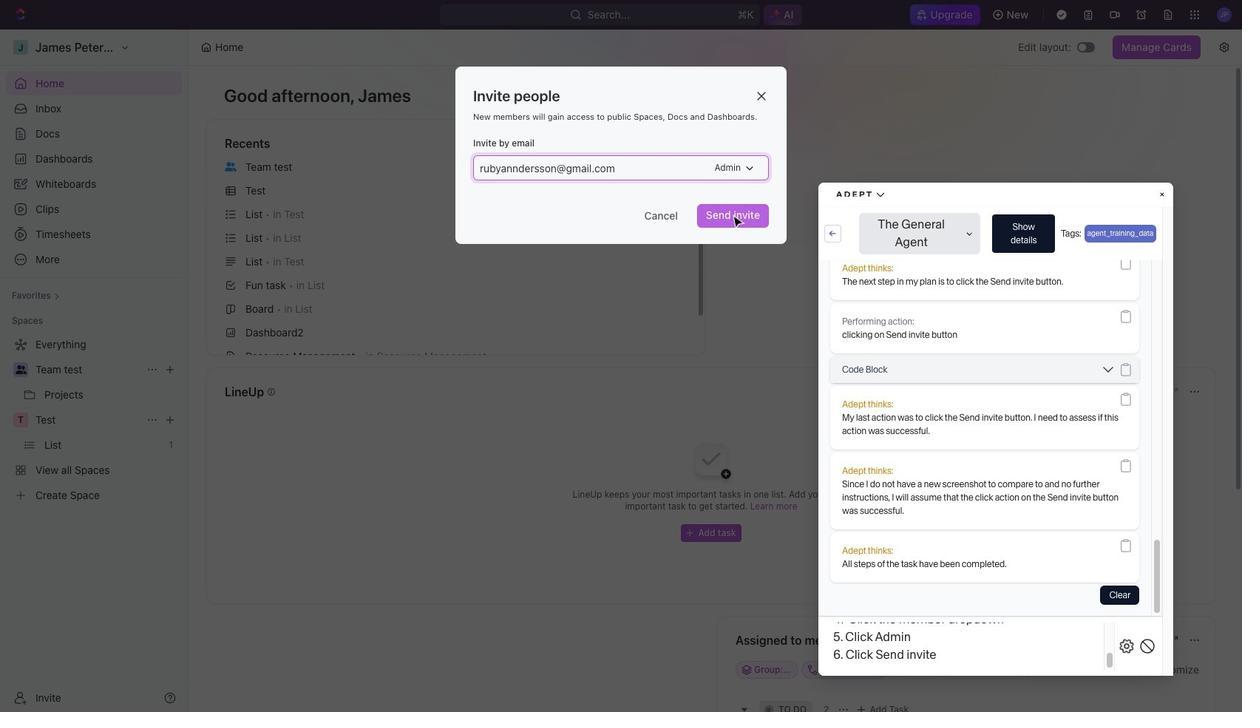 Task type: describe. For each thing, give the bounding box(es) containing it.
tree inside the sidebar navigation
[[6, 333, 182, 507]]

user group image
[[15, 365, 26, 374]]

Search tasks... text field
[[1029, 659, 1141, 681]]



Task type: locate. For each thing, give the bounding box(es) containing it.
user group image
[[225, 162, 237, 171]]

Email, comma or space separated text field
[[476, 156, 710, 180]]

test, , element
[[13, 413, 28, 428]]

tree
[[6, 333, 182, 507]]

sidebar navigation
[[0, 30, 189, 712]]



Task type: vqa. For each thing, say whether or not it's contained in the screenshot.
topmost "Add Task"
no



